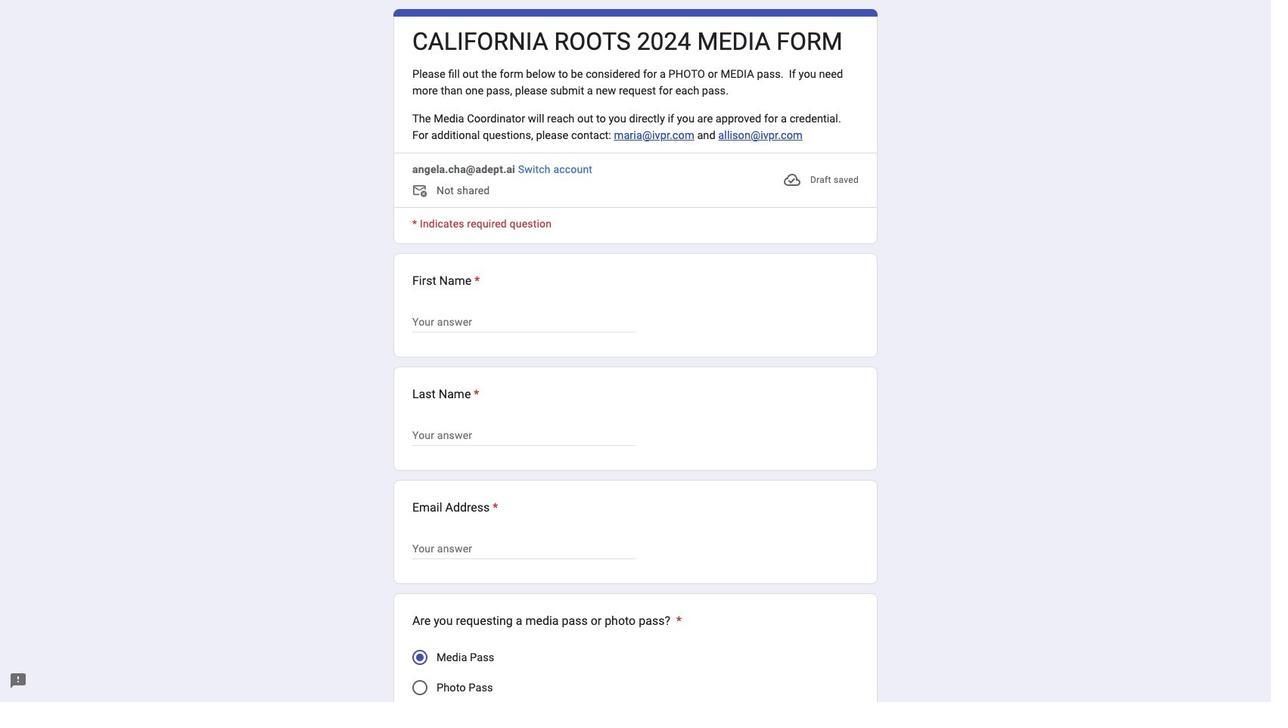 Task type: locate. For each thing, give the bounding box(es) containing it.
3 heading from the top
[[412, 386, 479, 404]]

status
[[783, 162, 859, 198]]

heading
[[412, 26, 843, 57], [412, 272, 480, 290], [412, 386, 479, 404], [412, 499, 498, 517], [412, 613, 682, 631]]

4 heading from the top
[[412, 499, 498, 517]]

None text field
[[412, 426, 636, 445], [412, 540, 636, 558], [412, 426, 636, 445], [412, 540, 636, 558]]

list
[[393, 253, 878, 703]]

None text field
[[412, 313, 636, 331]]

required question element for first heading from the bottom
[[673, 613, 682, 631]]

required question element
[[471, 272, 480, 290], [471, 386, 479, 404], [490, 499, 498, 517], [673, 613, 682, 631]]

photo pass image
[[412, 681, 427, 696]]

1 heading from the top
[[412, 26, 843, 57]]



Task type: describe. For each thing, give the bounding box(es) containing it.
5 heading from the top
[[412, 613, 682, 631]]

required question element for fourth heading from the top of the page
[[490, 499, 498, 517]]

your email and google account are not part of your response image
[[412, 183, 430, 201]]

Photo Pass radio
[[412, 681, 427, 696]]

required question element for 3rd heading from the top
[[471, 386, 479, 404]]

media pass image
[[416, 654, 424, 662]]

your email and google account are not part of your response image
[[412, 183, 437, 201]]

Media Pass radio
[[412, 650, 427, 666]]

report a problem to google image
[[9, 673, 27, 691]]

2 heading from the top
[[412, 272, 480, 290]]

required question element for second heading
[[471, 272, 480, 290]]



Task type: vqa. For each thing, say whether or not it's contained in the screenshot.
text box
yes



